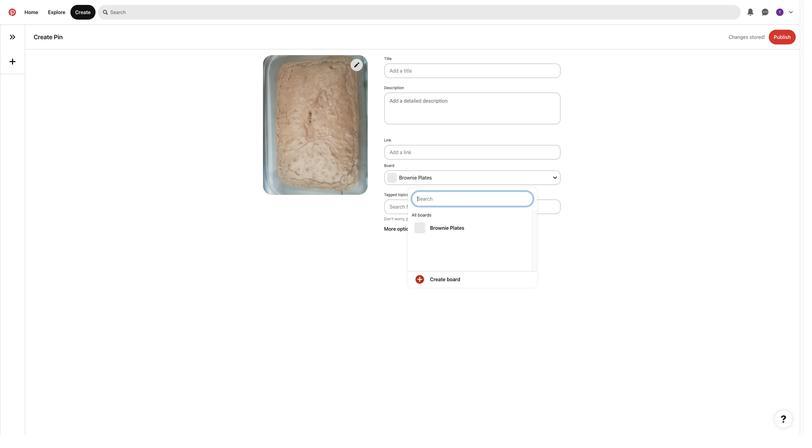 Task type: locate. For each thing, give the bounding box(es) containing it.
publish button
[[770, 30, 797, 44]]

1 horizontal spatial plates
[[451, 225, 465, 231]]

all
[[412, 212, 417, 217]]

boards
[[418, 212, 432, 217]]

create
[[75, 10, 91, 15], [34, 33, 53, 40], [431, 277, 446, 282]]

0 horizontal spatial plates
[[419, 175, 432, 180]]

home
[[25, 10, 38, 15]]

changes stored!
[[729, 34, 766, 40]]

brownie plates button
[[385, 170, 561, 185], [408, 220, 533, 236]]

home link
[[20, 5, 43, 20]]

Search through your boards search field
[[412, 191, 534, 206]]

don't worry, people won't see your tags
[[385, 217, 453, 221]]

0 vertical spatial plates
[[419, 175, 432, 180]]

won't
[[420, 217, 429, 221]]

1 horizontal spatial create
[[75, 10, 91, 15]]

0 horizontal spatial create
[[34, 33, 53, 40]]

1 vertical spatial brownie
[[431, 225, 449, 231]]

link
[[385, 138, 392, 142]]

brownie plates button up search through your boards search field
[[385, 170, 561, 185]]

brownie plates down the tags
[[431, 225, 465, 231]]

brownie up (0)
[[400, 175, 417, 180]]

brownie plates
[[400, 175, 432, 180], [431, 225, 465, 231]]

create left pin
[[34, 33, 53, 40]]

stored!
[[750, 34, 766, 40]]

Tagged topics (0) text field
[[385, 199, 561, 214]]

create inside button
[[431, 277, 446, 282]]

brownie plates button down tagged topics (0) text field at top
[[408, 220, 533, 236]]

tyler black image
[[777, 9, 784, 16]]

people
[[407, 217, 418, 221]]

1 vertical spatial create
[[34, 33, 53, 40]]

brownie
[[400, 175, 417, 180], [431, 225, 449, 231]]

options
[[398, 226, 415, 232]]

brownie plates up (0)
[[400, 175, 432, 180]]

Link url field
[[385, 145, 561, 160]]

0 vertical spatial create
[[75, 10, 91, 15]]

explore
[[48, 10, 65, 15]]

1 horizontal spatial brownie
[[431, 225, 449, 231]]

create left board
[[431, 277, 446, 282]]

1 vertical spatial plates
[[451, 225, 465, 231]]

brownie down your
[[431, 225, 449, 231]]

2 vertical spatial create
[[431, 277, 446, 282]]

1 vertical spatial brownie plates
[[431, 225, 465, 231]]

plates
[[419, 175, 432, 180], [451, 225, 465, 231]]

0 vertical spatial brownie plates
[[400, 175, 432, 180]]

(0)
[[410, 192, 415, 197]]

create left search icon
[[75, 10, 91, 15]]

board
[[447, 277, 461, 282]]

2 horizontal spatial create
[[431, 277, 446, 282]]

0 vertical spatial brownie
[[400, 175, 417, 180]]

0 horizontal spatial brownie
[[400, 175, 417, 180]]



Task type: describe. For each thing, give the bounding box(es) containing it.
more options
[[385, 226, 415, 232]]

tagged
[[385, 192, 397, 197]]

don't
[[385, 217, 394, 221]]

create for create
[[75, 10, 91, 15]]

create pin
[[34, 33, 63, 40]]

worry,
[[395, 217, 406, 221]]

more options button
[[383, 226, 562, 232]]

1 vertical spatial brownie plates button
[[408, 220, 533, 236]]

Search text field
[[110, 5, 742, 20]]

publish
[[775, 34, 792, 40]]

see
[[430, 217, 436, 221]]

create for create pin
[[34, 33, 53, 40]]

explore link
[[43, 5, 70, 20]]

description
[[385, 85, 404, 90]]

tagged topics (0)
[[385, 192, 415, 197]]

Add a detailed description field
[[390, 98, 556, 103]]

create for create board
[[431, 277, 446, 282]]

create board button
[[408, 271, 537, 287]]

changes
[[729, 34, 749, 40]]

Title text field
[[385, 63, 561, 78]]

create board
[[431, 277, 461, 282]]

choose a board image
[[554, 176, 557, 179]]

title
[[385, 56, 392, 61]]

topics
[[398, 192, 409, 197]]

search icon image
[[103, 10, 108, 15]]

more
[[385, 226, 396, 232]]

create link
[[70, 5, 96, 20]]

pin
[[54, 33, 63, 40]]

your
[[437, 217, 445, 221]]

0 vertical spatial brownie plates button
[[385, 170, 561, 185]]

tags
[[446, 217, 453, 221]]

all boards
[[412, 212, 432, 217]]

board
[[385, 163, 395, 168]]



Task type: vqa. For each thing, say whether or not it's contained in the screenshot.
leftmost the Plates
yes



